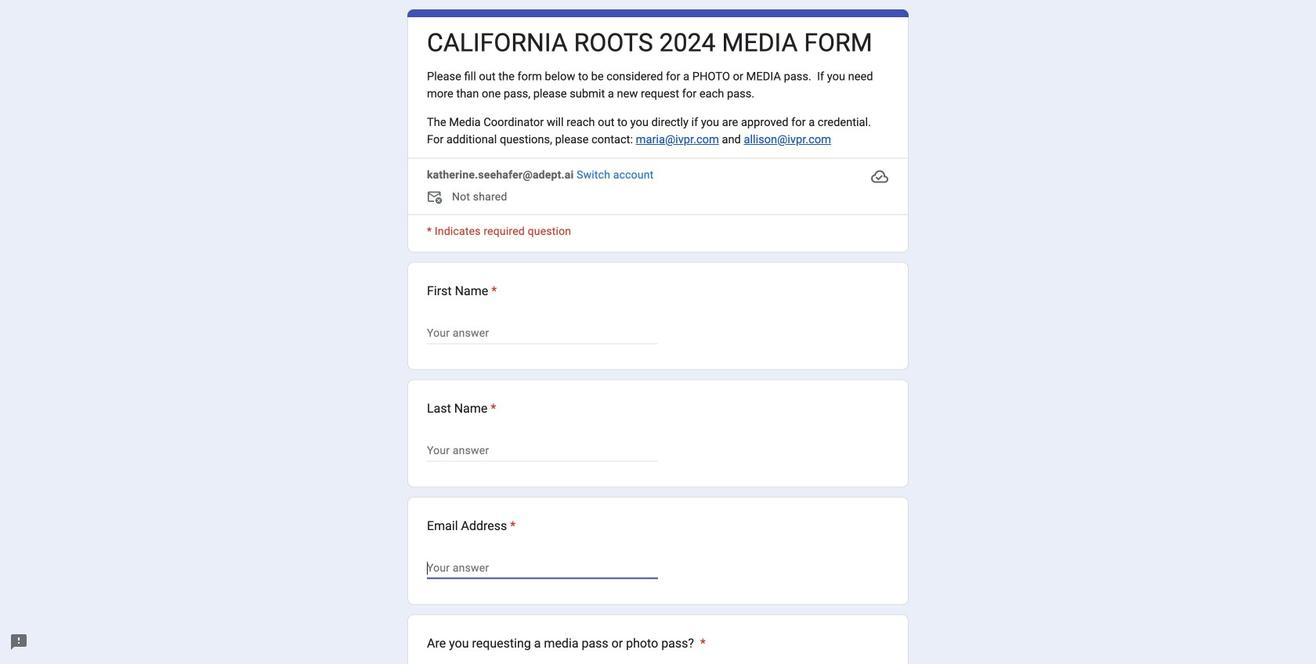 Task type: locate. For each thing, give the bounding box(es) containing it.
None text field
[[427, 442, 658, 461]]

your email and google account are not part of your response image
[[427, 189, 452, 208], [427, 189, 446, 208]]

None text field
[[427, 324, 658, 343], [427, 559, 658, 578], [427, 324, 658, 343], [427, 559, 658, 578]]

heading
[[427, 27, 873, 59], [427, 282, 497, 301], [427, 399, 496, 418], [427, 517, 516, 536], [427, 635, 706, 653]]

list
[[408, 262, 909, 665]]

report a problem to google image
[[9, 633, 28, 652]]

2 heading from the top
[[427, 282, 497, 301]]

1 heading from the top
[[427, 27, 873, 59]]

required question element
[[488, 282, 497, 301], [488, 399, 496, 418], [507, 517, 516, 536], [697, 635, 706, 653]]



Task type: vqa. For each thing, say whether or not it's contained in the screenshot.
New Slide With Layout icon
no



Task type: describe. For each thing, give the bounding box(es) containing it.
3 heading from the top
[[427, 399, 496, 418]]

5 heading from the top
[[427, 635, 706, 653]]

4 heading from the top
[[427, 517, 516, 536]]



